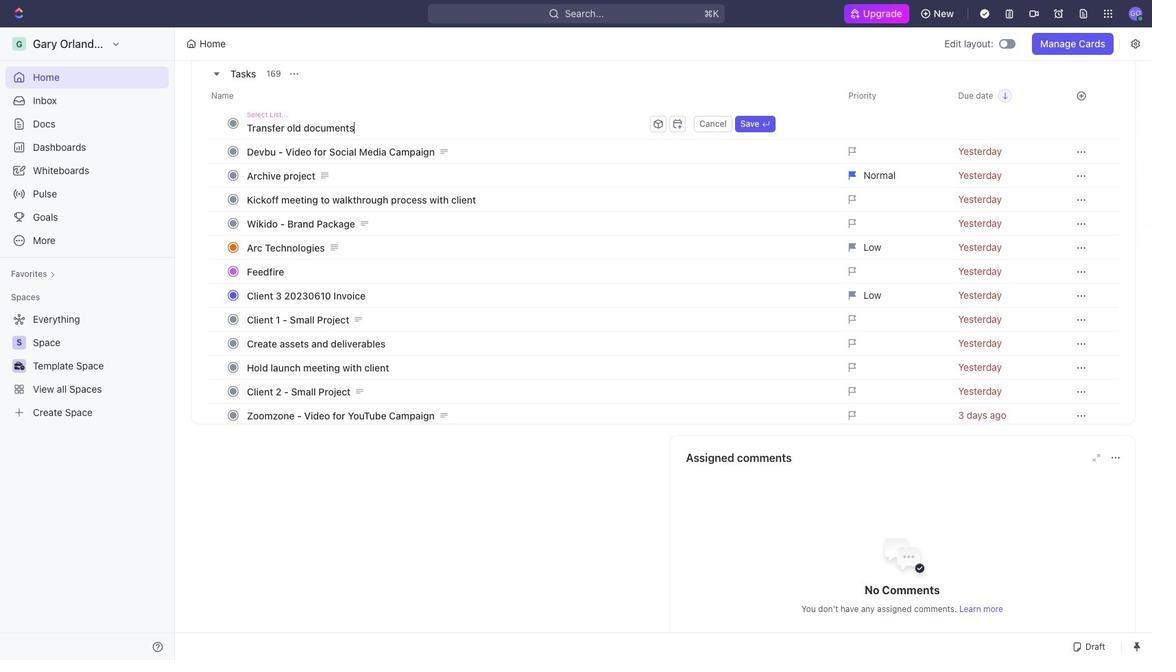 Task type: describe. For each thing, give the bounding box(es) containing it.
sidebar navigation
[[0, 27, 178, 660]]

gary orlando's workspace, , element
[[12, 37, 26, 51]]

tree inside 'sidebar' navigation
[[5, 309, 169, 424]]



Task type: locate. For each thing, give the bounding box(es) containing it.
tree
[[5, 309, 169, 424]]

Task name or type '/' for commands text field
[[247, 117, 647, 139]]

business time image
[[14, 362, 24, 370]]

space, , element
[[12, 336, 26, 350]]



Task type: vqa. For each thing, say whether or not it's contained in the screenshot.
field
no



